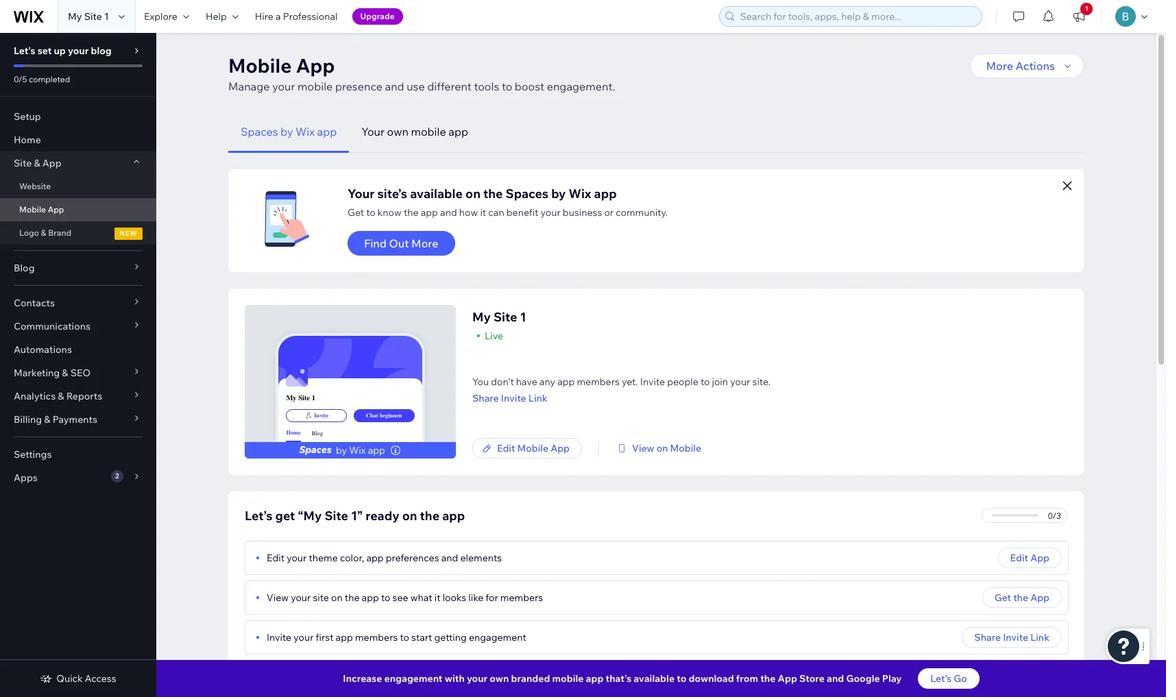 Task type: describe. For each thing, give the bounding box(es) containing it.
elements
[[460, 552, 502, 564]]

app right color,
[[366, 552, 384, 564]]

let's set up your blog
[[14, 45, 112, 57]]

a
[[276, 10, 281, 23]]

to left download
[[677, 673, 687, 685]]

1 vertical spatial engagement
[[384, 673, 443, 685]]

1 horizontal spatial share invite link button
[[962, 627, 1062, 648]]

the up can
[[483, 186, 503, 202]]

edit app
[[1011, 552, 1050, 564]]

billing & payments button
[[0, 408, 156, 431]]

website
[[19, 181, 51, 191]]

let's go
[[931, 673, 967, 685]]

how
[[459, 206, 478, 219]]

wix inside button
[[296, 125, 315, 139]]

app inside mobile app manage your mobile presence and use different tools to boost engagement.
[[296, 53, 335, 77]]

ready
[[366, 508, 400, 524]]

wix inside your site's available on the spaces by wix app get to know the app and how it can benefit your business or community.
[[569, 186, 592, 202]]

explore
[[144, 10, 178, 23]]

0 vertical spatial my site 1
[[68, 10, 109, 23]]

site inside popup button
[[14, 157, 32, 169]]

0/5 completed
[[14, 74, 70, 84]]

your site's available on the spaces by wix app get to know the app and how it can benefit your business or community.
[[348, 186, 668, 219]]

go
[[954, 673, 967, 685]]

beginnen
[[380, 413, 402, 419]]

use
[[407, 80, 425, 93]]

view your site on the app to see what it looks like for members
[[267, 592, 543, 604]]

apps
[[14, 472, 38, 484]]

invite up home blog
[[314, 413, 329, 419]]

new
[[119, 229, 138, 238]]

app left see
[[362, 592, 379, 604]]

members inside the you don't have any app members yet. invite people to join your site. share invite link
[[577, 376, 620, 388]]

1 horizontal spatial available
[[634, 673, 675, 685]]

first
[[316, 632, 334, 644]]

link inside button
[[1031, 632, 1050, 644]]

more actions button
[[970, 53, 1084, 78]]

your inside sidebar element
[[68, 45, 89, 57]]

benefit
[[507, 206, 539, 219]]

brand
[[48, 228, 71, 238]]

people
[[667, 376, 699, 388]]

your inside the you don't have any app members yet. invite people to join your site. share invite link
[[730, 376, 750, 388]]

site's
[[378, 186, 407, 202]]

setup link
[[0, 105, 156, 128]]

site left 1"
[[325, 508, 348, 524]]

edit for edit mobile app
[[497, 442, 515, 455]]

mobile inside mobile app manage your mobile presence and use different tools to boost engagement.
[[228, 53, 292, 77]]

app down different
[[449, 125, 468, 139]]

app down chat on the left bottom of the page
[[368, 444, 385, 457]]

billing
[[14, 414, 42, 426]]

blog inside dropdown button
[[14, 262, 35, 274]]

site up 'blog'
[[84, 10, 102, 23]]

get the app button
[[983, 588, 1062, 608]]

app right "first"
[[336, 632, 353, 644]]

mobile app manage your mobile presence and use different tools to boost engagement.
[[228, 53, 615, 93]]

the right the from
[[761, 673, 776, 685]]

the up 'preferences'
[[420, 508, 440, 524]]

to inside mobile app manage your mobile presence and use different tools to boost engagement.
[[502, 80, 512, 93]]

site
[[313, 592, 329, 604]]

you don't have any app members yet. invite people to join your site. share invite link
[[472, 376, 771, 405]]

tools
[[474, 80, 499, 93]]

home blog
[[286, 430, 323, 437]]

download
[[689, 673, 734, 685]]

home link
[[0, 128, 156, 152]]

engagement.
[[547, 80, 615, 93]]

know
[[378, 206, 402, 219]]

0/3
[[1048, 511, 1062, 521]]

like
[[469, 592, 484, 604]]

analytics & reports button
[[0, 385, 156, 408]]

out
[[389, 237, 409, 250]]

view for view on mobile
[[632, 442, 655, 455]]

your inside your site's available on the spaces by wix app get to know the app and how it can benefit your business or community.
[[541, 206, 561, 219]]

find out more button
[[348, 231, 455, 256]]

automations link
[[0, 338, 156, 361]]

2 vertical spatial my
[[286, 394, 297, 403]]

marketing & seo
[[14, 367, 91, 379]]

any
[[540, 376, 555, 388]]

by wix app
[[336, 444, 385, 457]]

1 vertical spatial members
[[501, 592, 543, 604]]

help
[[206, 10, 227, 23]]

logo & brand
[[19, 228, 71, 238]]

business
[[563, 206, 602, 219]]

play
[[882, 673, 902, 685]]

mobile inside button
[[411, 125, 446, 139]]

1 vertical spatial my site 1
[[472, 309, 526, 325]]

available inside your site's available on the spaces by wix app get to know the app and how it can benefit your business or community.
[[410, 186, 463, 202]]

the right site
[[345, 592, 360, 604]]

automations
[[14, 344, 72, 356]]

1"
[[351, 508, 363, 524]]

0 vertical spatial engagement
[[469, 632, 527, 644]]

store
[[800, 673, 825, 685]]

app inside edit app button
[[1031, 552, 1050, 564]]

link inside the you don't have any app members yet. invite people to join your site. share invite link
[[529, 392, 548, 405]]

more actions
[[986, 59, 1055, 73]]

app down presence
[[317, 125, 337, 139]]

communications
[[14, 320, 91, 333]]

site up home blog
[[298, 394, 310, 403]]

analytics & reports
[[14, 390, 102, 403]]

share invite link
[[975, 632, 1050, 644]]

& for logo
[[41, 228, 46, 238]]

app up or
[[594, 186, 617, 202]]

& for billing
[[44, 414, 50, 426]]

by inside your site's available on the spaces by wix app get to know the app and how it can benefit your business or community.
[[551, 186, 566, 202]]

community.
[[616, 206, 668, 219]]

settings
[[14, 448, 52, 461]]

on inside your site's available on the spaces by wix app get to know the app and how it can benefit your business or community.
[[466, 186, 481, 202]]

app inside the you don't have any app members yet. invite people to join your site. share invite link
[[558, 376, 575, 388]]

own inside button
[[387, 125, 409, 139]]

to left see
[[381, 592, 390, 604]]

1 horizontal spatial my site 1
[[286, 394, 315, 403]]

more inside dropdown button
[[986, 59, 1014, 73]]

looks
[[443, 592, 466, 604]]

& for analytics
[[58, 390, 64, 403]]

your left theme
[[287, 552, 307, 564]]

increase engagement with your own branded mobile app that's available to download from the app store and google play
[[343, 673, 902, 685]]

mobile app
[[19, 204, 64, 215]]

blog
[[91, 45, 112, 57]]

& for marketing
[[62, 367, 68, 379]]

to left start
[[400, 632, 409, 644]]

mobile app link
[[0, 198, 156, 222]]

2
[[115, 472, 119, 481]]

mobile inside sidebar element
[[19, 204, 46, 215]]

start
[[411, 632, 432, 644]]

billing & payments
[[14, 414, 97, 426]]

logo
[[19, 228, 39, 238]]

live
[[485, 330, 503, 342]]

and left elements
[[441, 552, 458, 564]]



Task type: vqa. For each thing, say whether or not it's contained in the screenshot.
2
yes



Task type: locate. For each thing, give the bounding box(es) containing it.
your inside mobile app manage your mobile presence and use different tools to boost engagement.
[[272, 80, 295, 93]]

0 vertical spatial it
[[480, 206, 486, 219]]

0 vertical spatial available
[[410, 186, 463, 202]]

site up live
[[494, 309, 517, 325]]

spaces down manage in the top of the page
[[241, 125, 278, 139]]

your own mobile app button
[[349, 111, 481, 153]]

app up get the app button
[[1031, 552, 1050, 564]]

0 vertical spatial your
[[362, 125, 385, 139]]

0 horizontal spatial wix
[[296, 125, 315, 139]]

0 vertical spatial let's
[[245, 508, 273, 524]]

contacts
[[14, 297, 55, 309]]

1 horizontal spatial home
[[286, 430, 301, 436]]

tab list containing spaces by wix app
[[228, 111, 1084, 153]]

on
[[466, 186, 481, 202], [657, 442, 668, 455], [402, 508, 417, 524], [331, 592, 343, 604]]

app up website
[[42, 157, 61, 169]]

available up the "how"
[[410, 186, 463, 202]]

find
[[364, 237, 387, 250]]

sidebar element
[[0, 33, 156, 697]]

1 inside button
[[1085, 4, 1089, 13]]

site up website
[[14, 157, 32, 169]]

0 vertical spatial view
[[632, 442, 655, 455]]

0 vertical spatial own
[[387, 125, 409, 139]]

you
[[472, 376, 489, 388]]

& left reports
[[58, 390, 64, 403]]

my up let's set up your blog
[[68, 10, 82, 23]]

your left "first"
[[294, 632, 314, 644]]

to
[[502, 80, 512, 93], [366, 206, 376, 219], [701, 376, 710, 388], [381, 592, 390, 604], [400, 632, 409, 644], [677, 673, 687, 685]]

0 vertical spatial spaces
[[241, 125, 278, 139]]

2 vertical spatial by
[[336, 444, 347, 457]]

1 horizontal spatial engagement
[[469, 632, 527, 644]]

the right know
[[404, 206, 419, 219]]

quick access
[[56, 673, 116, 685]]

increase
[[343, 673, 382, 685]]

2 vertical spatial wix
[[349, 444, 366, 457]]

chat beginnen
[[366, 413, 402, 419]]

site.
[[753, 376, 771, 388]]

settings link
[[0, 443, 156, 466]]

1 horizontal spatial spaces
[[506, 186, 549, 202]]

your inside button
[[362, 125, 385, 139]]

presence
[[335, 80, 383, 93]]

0 horizontal spatial engagement
[[384, 673, 443, 685]]

2 vertical spatial members
[[355, 632, 398, 644]]

your right up
[[68, 45, 89, 57]]

0 horizontal spatial it
[[435, 592, 441, 604]]

1 horizontal spatial link
[[1031, 632, 1050, 644]]

app up elements
[[442, 508, 465, 524]]

site & app
[[14, 157, 61, 169]]

0 horizontal spatial link
[[529, 392, 548, 405]]

share down get the app button
[[975, 632, 1001, 644]]

own down the use
[[387, 125, 409, 139]]

can
[[488, 206, 504, 219]]

share inside the you don't have any app members yet. invite people to join your site. share invite link
[[472, 392, 499, 405]]

app left store
[[778, 673, 797, 685]]

1 horizontal spatial edit
[[497, 442, 515, 455]]

contacts button
[[0, 291, 156, 315]]

preferences
[[386, 552, 439, 564]]

own left branded
[[490, 673, 509, 685]]

0 horizontal spatial share invite link button
[[472, 392, 771, 405]]

share invite link button down get the app button
[[962, 627, 1062, 648]]

upgrade button
[[352, 8, 403, 25]]

& inside marketing & seo dropdown button
[[62, 367, 68, 379]]

2 horizontal spatial my
[[472, 309, 491, 325]]

app inside the mobile app link
[[48, 204, 64, 215]]

home for home
[[14, 134, 41, 146]]

app down professional
[[296, 53, 335, 77]]

it left can
[[480, 206, 486, 219]]

own
[[387, 125, 409, 139], [490, 673, 509, 685]]

app right any
[[558, 376, 575, 388]]

0 vertical spatial mobile
[[298, 80, 333, 93]]

2 vertical spatial mobile
[[552, 673, 584, 685]]

your down presence
[[362, 125, 385, 139]]

app left the "how"
[[421, 206, 438, 219]]

more
[[986, 59, 1014, 73], [412, 237, 439, 250]]

0 horizontal spatial home
[[14, 134, 41, 146]]

0 vertical spatial blog
[[14, 262, 35, 274]]

your for own
[[362, 125, 385, 139]]

1 horizontal spatial more
[[986, 59, 1014, 73]]

1 horizontal spatial members
[[501, 592, 543, 604]]

your right with
[[467, 673, 488, 685]]

your
[[68, 45, 89, 57], [272, 80, 295, 93], [541, 206, 561, 219], [730, 376, 750, 388], [287, 552, 307, 564], [291, 592, 311, 604], [294, 632, 314, 644], [467, 673, 488, 685]]

mobile left presence
[[298, 80, 333, 93]]

the up the share invite link
[[1014, 592, 1029, 604]]

spaces
[[241, 125, 278, 139], [506, 186, 549, 202]]

edit for edit app
[[1011, 552, 1029, 564]]

tab list
[[228, 111, 1084, 153]]

0 horizontal spatial spaces
[[241, 125, 278, 139]]

your right join
[[730, 376, 750, 388]]

1 vertical spatial view
[[267, 592, 289, 604]]

mobile down the use
[[411, 125, 446, 139]]

and inside your site's available on the spaces by wix app get to know the app and how it can benefit your business or community.
[[440, 206, 457, 219]]

let's for let's go
[[931, 673, 952, 685]]

0 horizontal spatial own
[[387, 125, 409, 139]]

2 horizontal spatial my site 1
[[472, 309, 526, 325]]

1 horizontal spatial wix
[[349, 444, 366, 457]]

mobile inside button
[[517, 442, 549, 455]]

seo
[[70, 367, 91, 379]]

let's left go
[[931, 673, 952, 685]]

actions
[[1016, 59, 1055, 73]]

1 vertical spatial more
[[412, 237, 439, 250]]

invite down don't
[[501, 392, 526, 405]]

boost
[[515, 80, 545, 93]]

my up home blog
[[286, 394, 297, 403]]

engagement left with
[[384, 673, 443, 685]]

app inside button
[[1031, 592, 1050, 604]]

& right logo
[[41, 228, 46, 238]]

my site 1 up 'blog'
[[68, 10, 109, 23]]

0 horizontal spatial available
[[410, 186, 463, 202]]

mobile
[[228, 53, 292, 77], [19, 204, 46, 215], [517, 442, 549, 455], [670, 442, 702, 455]]

get inside your site's available on the spaces by wix app get to know the app and how it can benefit your business or community.
[[348, 206, 364, 219]]

the
[[483, 186, 503, 202], [404, 206, 419, 219], [420, 508, 440, 524], [345, 592, 360, 604], [1014, 592, 1029, 604], [761, 673, 776, 685]]

spaces up the benefit
[[506, 186, 549, 202]]

and inside mobile app manage your mobile presence and use different tools to boost engagement.
[[385, 80, 404, 93]]

home inside sidebar element
[[14, 134, 41, 146]]

mobile down have
[[517, 442, 549, 455]]

0 horizontal spatial members
[[355, 632, 398, 644]]

1 vertical spatial home
[[286, 430, 301, 436]]

0 horizontal spatial mobile
[[298, 80, 333, 93]]

see
[[393, 592, 408, 604]]

mobile down website
[[19, 204, 46, 215]]

have
[[516, 376, 537, 388]]

to left know
[[366, 206, 376, 219]]

your for site's
[[348, 186, 375, 202]]

1 vertical spatial get
[[995, 592, 1012, 604]]

communications button
[[0, 315, 156, 338]]

& for site
[[34, 157, 40, 169]]

1 vertical spatial wix
[[569, 186, 592, 202]]

app inside edit mobile app button
[[551, 442, 570, 455]]

my site 1 up home blog
[[286, 394, 315, 403]]

1 vertical spatial spaces
[[506, 186, 549, 202]]

professional
[[283, 10, 338, 23]]

view on mobile
[[632, 442, 702, 455]]

share inside button
[[975, 632, 1001, 644]]

0 horizontal spatial more
[[412, 237, 439, 250]]

edit app button
[[998, 548, 1062, 568]]

to left join
[[701, 376, 710, 388]]

1 horizontal spatial blog
[[312, 431, 323, 437]]

blog button
[[0, 256, 156, 280]]

2 horizontal spatial edit
[[1011, 552, 1029, 564]]

your left site's
[[348, 186, 375, 202]]

or
[[604, 206, 614, 219]]

0 horizontal spatial by
[[281, 125, 293, 139]]

invite your first app members to start getting engagement
[[267, 632, 527, 644]]

available right that's
[[634, 673, 675, 685]]

more right out on the left top
[[412, 237, 439, 250]]

it inside your site's available on the spaces by wix app get to know the app and how it can benefit your business or community.
[[480, 206, 486, 219]]

reports
[[66, 390, 102, 403]]

& inside the billing & payments dropdown button
[[44, 414, 50, 426]]

1 horizontal spatial by
[[336, 444, 347, 457]]

& up website
[[34, 157, 40, 169]]

0 horizontal spatial my site 1
[[68, 10, 109, 23]]

link down any
[[529, 392, 548, 405]]

0 vertical spatial by
[[281, 125, 293, 139]]

& inside site & app popup button
[[34, 157, 40, 169]]

&
[[34, 157, 40, 169], [41, 228, 46, 238], [62, 367, 68, 379], [58, 390, 64, 403], [44, 414, 50, 426]]

members up increase
[[355, 632, 398, 644]]

yet.
[[622, 376, 638, 388]]

hire a professional link
[[247, 0, 346, 33]]

1 vertical spatial mobile
[[411, 125, 446, 139]]

view down the you don't have any app members yet. invite people to join your site. share invite link
[[632, 442, 655, 455]]

home inside home blog
[[286, 430, 301, 436]]

different
[[427, 80, 472, 93]]

0 horizontal spatial edit
[[267, 552, 285, 564]]

get left know
[[348, 206, 364, 219]]

invite right yet.
[[640, 376, 665, 388]]

app up the "brand"
[[48, 204, 64, 215]]

1 horizontal spatial it
[[480, 206, 486, 219]]

view left site
[[267, 592, 289, 604]]

0 vertical spatial share
[[472, 392, 499, 405]]

let's go button
[[918, 669, 980, 689]]

mobile inside mobile app manage your mobile presence and use different tools to boost engagement.
[[298, 80, 333, 93]]

let's for let's get "my site 1" ready on the app
[[245, 508, 273, 524]]

0 horizontal spatial view
[[267, 592, 289, 604]]

share down you
[[472, 392, 499, 405]]

1 vertical spatial share invite link button
[[962, 627, 1062, 648]]

and left the use
[[385, 80, 404, 93]]

my site 1 up live
[[472, 309, 526, 325]]

my up live
[[472, 309, 491, 325]]

quick
[[56, 673, 83, 685]]

upgrade
[[360, 11, 395, 21]]

members left yet.
[[577, 376, 620, 388]]

more left the actions
[[986, 59, 1014, 73]]

by inside button
[[281, 125, 293, 139]]

0 horizontal spatial blog
[[14, 262, 35, 274]]

0 vertical spatial link
[[529, 392, 548, 405]]

edit for edit your theme color, app preferences and elements
[[267, 552, 285, 564]]

1 horizontal spatial mobile
[[411, 125, 446, 139]]

1 vertical spatial it
[[435, 592, 441, 604]]

app down any
[[551, 442, 570, 455]]

& right billing
[[44, 414, 50, 426]]

"my
[[298, 508, 322, 524]]

0 horizontal spatial get
[[348, 206, 364, 219]]

more inside button
[[412, 237, 439, 250]]

2 horizontal spatial wix
[[569, 186, 592, 202]]

2 vertical spatial my site 1
[[286, 394, 315, 403]]

with
[[445, 673, 465, 685]]

0 vertical spatial members
[[577, 376, 620, 388]]

1 horizontal spatial my
[[286, 394, 297, 403]]

from
[[736, 673, 758, 685]]

members right for
[[501, 592, 543, 604]]

marketing & seo button
[[0, 361, 156, 385]]

invite inside button
[[1003, 632, 1029, 644]]

and left the "how"
[[440, 206, 457, 219]]

& inside "analytics & reports" dropdown button
[[58, 390, 64, 403]]

mobile right branded
[[552, 673, 584, 685]]

1 horizontal spatial share
[[975, 632, 1001, 644]]

1 vertical spatial blog
[[312, 431, 323, 437]]

to inside your site's available on the spaces by wix app get to know the app and how it can benefit your business or community.
[[366, 206, 376, 219]]

app inside site & app popup button
[[42, 157, 61, 169]]

spaces inside button
[[241, 125, 278, 139]]

Search for tools, apps, help & more... field
[[736, 7, 978, 26]]

get the app
[[995, 592, 1050, 604]]

1 horizontal spatial own
[[490, 673, 509, 685]]

your right manage in the top of the page
[[272, 80, 295, 93]]

1 button
[[1064, 0, 1094, 33]]

2 horizontal spatial members
[[577, 376, 620, 388]]

the inside get the app button
[[1014, 592, 1029, 604]]

and right store
[[827, 673, 844, 685]]

let's get "my site 1" ready on the app
[[245, 508, 465, 524]]

your left site
[[291, 592, 311, 604]]

home for home blog
[[286, 430, 301, 436]]

blog inside home blog
[[312, 431, 323, 437]]

0 vertical spatial home
[[14, 134, 41, 146]]

spaces inside your site's available on the spaces by wix app get to know the app and how it can benefit your business or community.
[[506, 186, 549, 202]]

link
[[529, 392, 548, 405], [1031, 632, 1050, 644]]

1 horizontal spatial let's
[[931, 673, 952, 685]]

app down edit app
[[1031, 592, 1050, 604]]

my site 1
[[68, 10, 109, 23], [472, 309, 526, 325], [286, 394, 315, 403]]

1 vertical spatial own
[[490, 673, 509, 685]]

0 vertical spatial my
[[68, 10, 82, 23]]

hire
[[255, 10, 273, 23]]

share invite link button down yet.
[[472, 392, 771, 405]]

0/5
[[14, 74, 27, 84]]

edit down get
[[267, 552, 285, 564]]

edit mobile app button
[[472, 438, 582, 459]]

0 vertical spatial wix
[[296, 125, 315, 139]]

your own mobile app
[[362, 125, 468, 139]]

1 horizontal spatial view
[[632, 442, 655, 455]]

available
[[410, 186, 463, 202], [634, 673, 675, 685]]

wix
[[296, 125, 315, 139], [569, 186, 592, 202], [349, 444, 366, 457]]

invite left "first"
[[267, 632, 292, 644]]

view for view your site on the app to see what it looks like for members
[[267, 592, 289, 604]]

your inside your site's available on the spaces by wix app get to know the app and how it can benefit your business or community.
[[348, 186, 375, 202]]

spaces by wix app button
[[228, 111, 349, 153]]

hire a professional
[[255, 10, 338, 23]]

spaces by wix app
[[241, 125, 337, 139]]

& left seo
[[62, 367, 68, 379]]

1 vertical spatial let's
[[931, 673, 952, 685]]

website link
[[0, 175, 156, 198]]

engagement down for
[[469, 632, 527, 644]]

quick access button
[[40, 673, 116, 685]]

manage
[[228, 80, 270, 93]]

get up the share invite link
[[995, 592, 1012, 604]]

1 vertical spatial my
[[472, 309, 491, 325]]

edit down don't
[[497, 442, 515, 455]]

mobile up manage in the top of the page
[[228, 53, 292, 77]]

view on mobile button
[[616, 442, 702, 455]]

let's left get
[[245, 508, 273, 524]]

2 horizontal spatial mobile
[[552, 673, 584, 685]]

chat
[[366, 413, 378, 419]]

1 horizontal spatial get
[[995, 592, 1012, 604]]

1 vertical spatial link
[[1031, 632, 1050, 644]]

analytics
[[14, 390, 56, 403]]

let's inside button
[[931, 673, 952, 685]]

0 horizontal spatial let's
[[245, 508, 273, 524]]

to inside the you don't have any app members yet. invite people to join your site. share invite link
[[701, 376, 710, 388]]

1 vertical spatial by
[[551, 186, 566, 202]]

1 vertical spatial your
[[348, 186, 375, 202]]

get
[[348, 206, 364, 219], [995, 592, 1012, 604]]

0 vertical spatial share invite link button
[[472, 392, 771, 405]]

invite down get the app
[[1003, 632, 1029, 644]]

edit
[[497, 442, 515, 455], [267, 552, 285, 564], [1011, 552, 1029, 564]]

1 vertical spatial share
[[975, 632, 1001, 644]]

0 horizontal spatial share
[[472, 392, 499, 405]]

link down get the app
[[1031, 632, 1050, 644]]

2 horizontal spatial by
[[551, 186, 566, 202]]

0 horizontal spatial my
[[68, 10, 82, 23]]

app left that's
[[586, 673, 604, 685]]

my
[[68, 10, 82, 23], [472, 309, 491, 325], [286, 394, 297, 403]]

0 vertical spatial get
[[348, 206, 364, 219]]

1 vertical spatial available
[[634, 673, 675, 685]]

0 vertical spatial more
[[986, 59, 1014, 73]]

your right the benefit
[[541, 206, 561, 219]]

set
[[38, 45, 52, 57]]

get inside button
[[995, 592, 1012, 604]]

branded
[[511, 673, 550, 685]]

completed
[[29, 74, 70, 84]]

for
[[486, 592, 498, 604]]

to right tools
[[502, 80, 512, 93]]

edit up get the app button
[[1011, 552, 1029, 564]]

color,
[[340, 552, 364, 564]]

what
[[411, 592, 432, 604]]

that's
[[606, 673, 632, 685]]

mobile down people
[[670, 442, 702, 455]]



